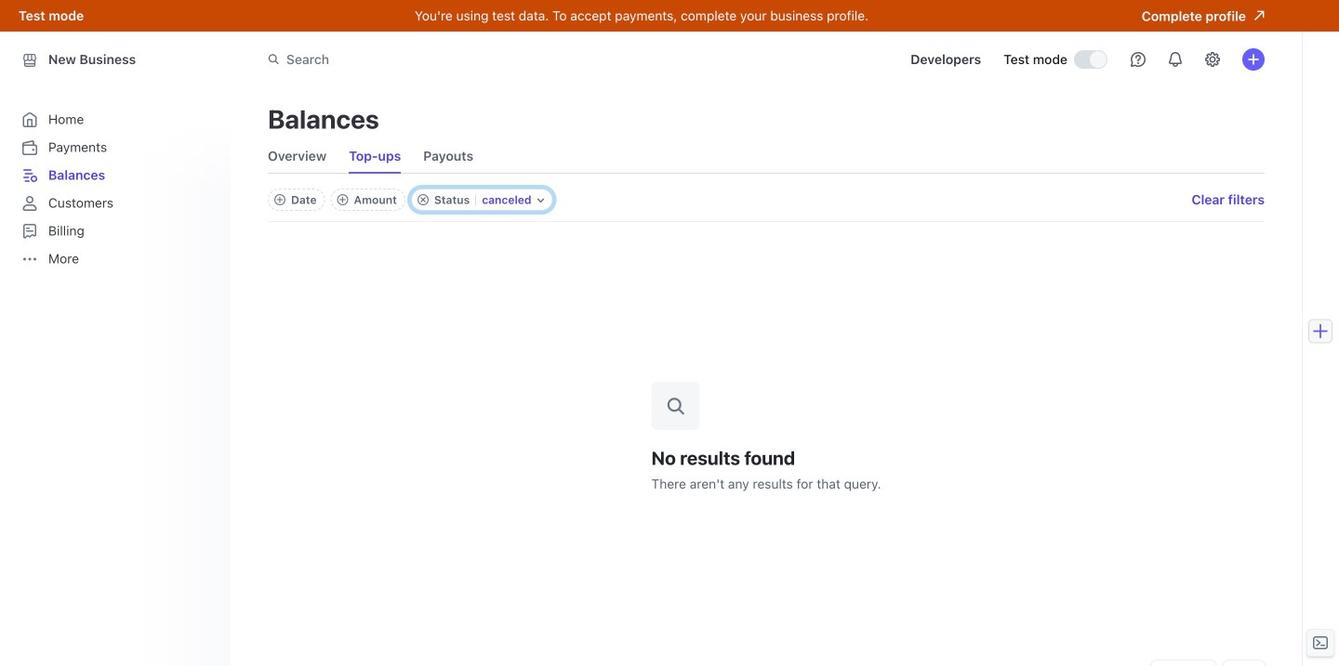 Task type: locate. For each thing, give the bounding box(es) containing it.
None search field
[[257, 43, 781, 76]]

toolbar
[[268, 189, 553, 211]]

Search text field
[[257, 43, 781, 76]]

tab list
[[268, 139, 473, 173]]

add amount image
[[337, 194, 348, 206]]

add date image
[[274, 194, 285, 206]]

remove status image
[[417, 194, 429, 206]]



Task type: describe. For each thing, give the bounding box(es) containing it.
help image
[[1131, 52, 1146, 67]]

edit status image
[[537, 197, 545, 204]]

core navigation links element
[[19, 106, 212, 273]]

settings image
[[1205, 52, 1220, 67]]

notifications image
[[1168, 52, 1183, 67]]

Test mode checkbox
[[1075, 51, 1107, 68]]



Task type: vqa. For each thing, say whether or not it's contained in the screenshot.
Svg image
no



